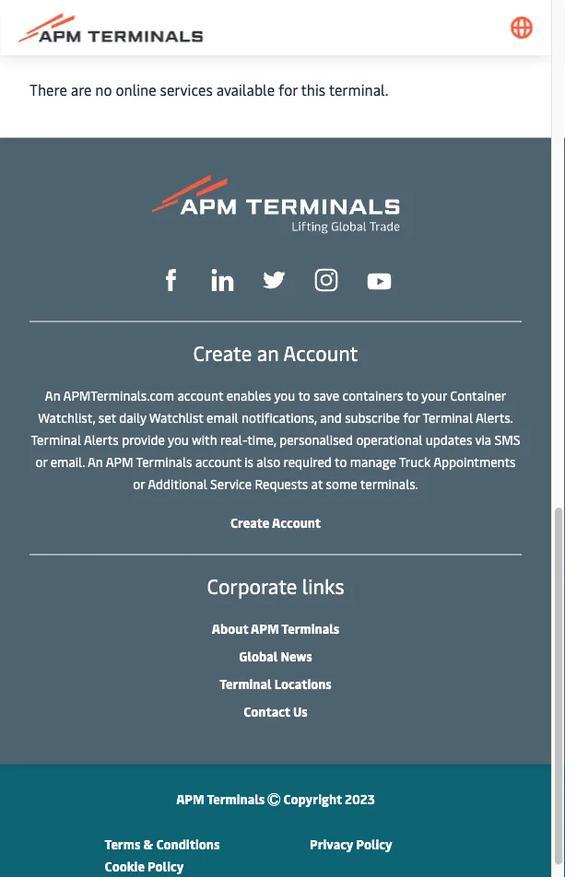 Task type: describe. For each thing, give the bounding box(es) containing it.
news
[[281, 647, 312, 665]]

container
[[450, 386, 506, 404]]

1 vertical spatial account
[[195, 452, 241, 470]]

apm terminals ⓒ copyright 2023
[[176, 790, 375, 807]]

instagram link
[[315, 267, 338, 292]]

conditions
[[156, 835, 220, 853]]

0 vertical spatial account
[[177, 386, 223, 404]]

contact us link
[[244, 702, 308, 720]]

1 vertical spatial or
[[133, 475, 145, 492]]

youtube image
[[367, 273, 391, 290]]

privacy policy cookie policy
[[105, 835, 392, 875]]

you tube link
[[367, 268, 391, 290]]

1 vertical spatial policy
[[147, 857, 184, 875]]

create an account
[[193, 339, 358, 366]]

0 vertical spatial policy
[[356, 835, 392, 853]]

1 vertical spatial terminals
[[281, 619, 339, 637]]

links
[[302, 572, 344, 599]]

terminal locations
[[220, 675, 332, 692]]

contact us
[[244, 702, 308, 720]]

alerts.
[[476, 408, 513, 426]]

global
[[239, 647, 278, 665]]

terminal locations link
[[220, 675, 332, 692]]

1 horizontal spatial terminals
[[207, 790, 265, 807]]

and
[[320, 408, 342, 426]]

at
[[311, 475, 323, 492]]

terminal.
[[329, 80, 388, 100]]

about apm terminals link
[[212, 619, 339, 637]]

apmt footer logo image
[[152, 175, 400, 234]]

watchlist,
[[38, 408, 95, 426]]

us
[[293, 702, 308, 720]]

set
[[98, 408, 116, 426]]

copyright
[[283, 790, 342, 807]]

appointments
[[433, 452, 516, 470]]

create for create account
[[230, 513, 269, 531]]

email
[[207, 408, 238, 426]]

privacy
[[310, 835, 353, 853]]

about
[[212, 619, 248, 637]]

manage
[[350, 452, 396, 470]]

1 vertical spatial an
[[88, 452, 103, 470]]

linkedin image
[[212, 269, 234, 291]]

updates
[[426, 430, 472, 448]]

no
[[95, 80, 112, 100]]

global news link
[[239, 647, 312, 665]]

sms
[[495, 430, 520, 448]]

containers
[[342, 386, 403, 404]]

fill 44 link
[[263, 267, 285, 291]]

terms & conditions
[[105, 835, 220, 853]]

terminals.
[[360, 475, 418, 492]]

additional
[[148, 475, 207, 492]]

terminals inside an apmterminals.com account enables you to save containers to your container watchlist, set daily watchlist email notifications, and subscribe for terminal alerts. terminal alerts provide you with real-time, personalised operational updates via sms or email. an apm terminals account is also required to manage truck appointments or additional service requests at some terminals.
[[136, 452, 192, 470]]

instagram image
[[315, 269, 338, 292]]

facebook image
[[160, 269, 182, 291]]

via
[[475, 430, 491, 448]]

2023
[[345, 790, 375, 807]]

also
[[257, 452, 280, 470]]

about apm terminals
[[212, 619, 339, 637]]

0 horizontal spatial for
[[278, 80, 298, 100]]

time,
[[247, 430, 276, 448]]

online
[[116, 80, 156, 100]]

ⓒ
[[268, 790, 281, 807]]

watchlist
[[149, 408, 203, 426]]

2 horizontal spatial to
[[406, 386, 419, 404]]

create for create an account
[[193, 339, 252, 366]]

requests
[[255, 475, 308, 492]]

there
[[29, 80, 67, 100]]

this
[[301, 80, 326, 100]]

1 horizontal spatial apm
[[176, 790, 204, 807]]

cookie policy link
[[105, 857, 184, 875]]



Task type: locate. For each thing, give the bounding box(es) containing it.
1 vertical spatial apm
[[251, 619, 279, 637]]

0 horizontal spatial terminal
[[31, 430, 81, 448]]

privacy policy link
[[310, 835, 392, 853]]

email.
[[50, 452, 85, 470]]

or left additional
[[133, 475, 145, 492]]

to
[[298, 386, 310, 404], [406, 386, 419, 404], [335, 452, 347, 470]]

0 horizontal spatial apm
[[106, 452, 133, 470]]

enables
[[226, 386, 271, 404]]

apmterminals.com
[[63, 386, 174, 404]]

0 vertical spatial for
[[278, 80, 298, 100]]

1 horizontal spatial policy
[[356, 835, 392, 853]]

1 vertical spatial for
[[403, 408, 420, 426]]

policy down "terms & conditions" link
[[147, 857, 184, 875]]

policy
[[356, 835, 392, 853], [147, 857, 184, 875]]

to left your at top
[[406, 386, 419, 404]]

terms
[[105, 835, 140, 853]]

personalised
[[280, 430, 353, 448]]

terms & conditions link
[[105, 835, 220, 853]]

0 vertical spatial apm
[[106, 452, 133, 470]]

real-
[[220, 430, 247, 448]]

to up some
[[335, 452, 347, 470]]

subscribe
[[345, 408, 400, 426]]

&
[[143, 835, 153, 853]]

1 horizontal spatial to
[[335, 452, 347, 470]]

0 horizontal spatial or
[[35, 452, 47, 470]]

some
[[326, 475, 357, 492]]

available
[[216, 80, 275, 100]]

1 horizontal spatial you
[[274, 386, 295, 404]]

operational
[[356, 430, 423, 448]]

terminal down watchlist,
[[31, 430, 81, 448]]

terminal
[[423, 408, 473, 426], [31, 430, 81, 448], [220, 675, 272, 692]]

required
[[283, 452, 332, 470]]

1 horizontal spatial terminal
[[220, 675, 272, 692]]

apm
[[106, 452, 133, 470], [251, 619, 279, 637], [176, 790, 204, 807]]

0 vertical spatial account
[[283, 339, 358, 366]]

are
[[71, 80, 92, 100]]

for
[[278, 80, 298, 100], [403, 408, 420, 426]]

create account link
[[230, 513, 321, 531]]

there are no online services available for this terminal.
[[29, 80, 388, 100]]

an down the alerts
[[88, 452, 103, 470]]

corporate
[[207, 572, 297, 599]]

terminals up the news
[[281, 619, 339, 637]]

you up the notifications,
[[274, 386, 295, 404]]

with
[[192, 430, 217, 448]]

an up watchlist,
[[45, 386, 60, 404]]

1 horizontal spatial an
[[88, 452, 103, 470]]

create left an
[[193, 339, 252, 366]]

0 vertical spatial an
[[45, 386, 60, 404]]

for up operational
[[403, 408, 420, 426]]

locations
[[274, 675, 332, 692]]

create down the service
[[230, 513, 269, 531]]

1 vertical spatial terminal
[[31, 430, 81, 448]]

1 vertical spatial you
[[168, 430, 189, 448]]

save
[[314, 386, 339, 404]]

you
[[274, 386, 295, 404], [168, 430, 189, 448]]

0 vertical spatial you
[[274, 386, 295, 404]]

2 horizontal spatial apm
[[251, 619, 279, 637]]

for left this
[[278, 80, 298, 100]]

0 horizontal spatial terminals
[[136, 452, 192, 470]]

corporate links
[[207, 572, 344, 599]]

0 horizontal spatial to
[[298, 386, 310, 404]]

shape link
[[160, 267, 182, 291]]

0 vertical spatial or
[[35, 452, 47, 470]]

alerts
[[84, 430, 119, 448]]

account
[[283, 339, 358, 366], [272, 513, 321, 531]]

terminal down global on the left
[[220, 675, 272, 692]]

global news
[[239, 647, 312, 665]]

2 vertical spatial apm
[[176, 790, 204, 807]]

an
[[45, 386, 60, 404], [88, 452, 103, 470]]

you down watchlist
[[168, 430, 189, 448]]

terminal up updates
[[423, 408, 473, 426]]

daily
[[119, 408, 146, 426]]

notifications,
[[241, 408, 317, 426]]

twitter image
[[263, 269, 285, 291]]

0 vertical spatial terminal
[[423, 408, 473, 426]]

0 horizontal spatial policy
[[147, 857, 184, 875]]

2 vertical spatial terminals
[[207, 790, 265, 807]]

terminals
[[136, 452, 192, 470], [281, 619, 339, 637], [207, 790, 265, 807]]

or left email.
[[35, 452, 47, 470]]

or
[[35, 452, 47, 470], [133, 475, 145, 492]]

your
[[421, 386, 447, 404]]

2 horizontal spatial terminals
[[281, 619, 339, 637]]

account up email
[[177, 386, 223, 404]]

terminals left ⓒ
[[207, 790, 265, 807]]

2 vertical spatial terminal
[[220, 675, 272, 692]]

apm inside an apmterminals.com account enables you to save containers to your container watchlist, set daily watchlist email notifications, and subscribe for terminal alerts. terminal alerts provide you with real-time, personalised operational updates via sms or email. an apm terminals account is also required to manage truck appointments or additional service requests at some terminals.
[[106, 452, 133, 470]]

provide
[[122, 430, 165, 448]]

0 vertical spatial terminals
[[136, 452, 192, 470]]

account
[[177, 386, 223, 404], [195, 452, 241, 470]]

0 horizontal spatial an
[[45, 386, 60, 404]]

is
[[244, 452, 253, 470]]

an apmterminals.com account enables you to save containers to your container watchlist, set daily watchlist email notifications, and subscribe for terminal alerts. terminal alerts provide you with real-time, personalised operational updates via sms or email. an apm terminals account is also required to manage truck appointments or additional service requests at some terminals.
[[31, 386, 520, 492]]

create account
[[230, 513, 321, 531]]

apm up global on the left
[[251, 619, 279, 637]]

1 vertical spatial account
[[272, 513, 321, 531]]

0 horizontal spatial you
[[168, 430, 189, 448]]

policy right privacy
[[356, 835, 392, 853]]

1 vertical spatial create
[[230, 513, 269, 531]]

to left save
[[298, 386, 310, 404]]

account up the service
[[195, 452, 241, 470]]

2 horizontal spatial terminal
[[423, 408, 473, 426]]

1 horizontal spatial or
[[133, 475, 145, 492]]

cookie
[[105, 857, 145, 875]]

create
[[193, 339, 252, 366], [230, 513, 269, 531]]

account up save
[[283, 339, 358, 366]]

service
[[210, 475, 252, 492]]

terminals up additional
[[136, 452, 192, 470]]

services
[[160, 80, 213, 100]]

apm up conditions
[[176, 790, 204, 807]]

truck
[[399, 452, 431, 470]]

1 horizontal spatial for
[[403, 408, 420, 426]]

for inside an apmterminals.com account enables you to save containers to your container watchlist, set daily watchlist email notifications, and subscribe for terminal alerts. terminal alerts provide you with real-time, personalised operational updates via sms or email. an apm terminals account is also required to manage truck appointments or additional service requests at some terminals.
[[403, 408, 420, 426]]

an
[[257, 339, 279, 366]]

0 vertical spatial create
[[193, 339, 252, 366]]

apm down the alerts
[[106, 452, 133, 470]]

linkedin__x28_alt_x29__3_ link
[[212, 267, 234, 291]]

account down requests
[[272, 513, 321, 531]]

contact
[[244, 702, 290, 720]]



Task type: vqa. For each thing, say whether or not it's contained in the screenshot.
2nd as from the right
no



